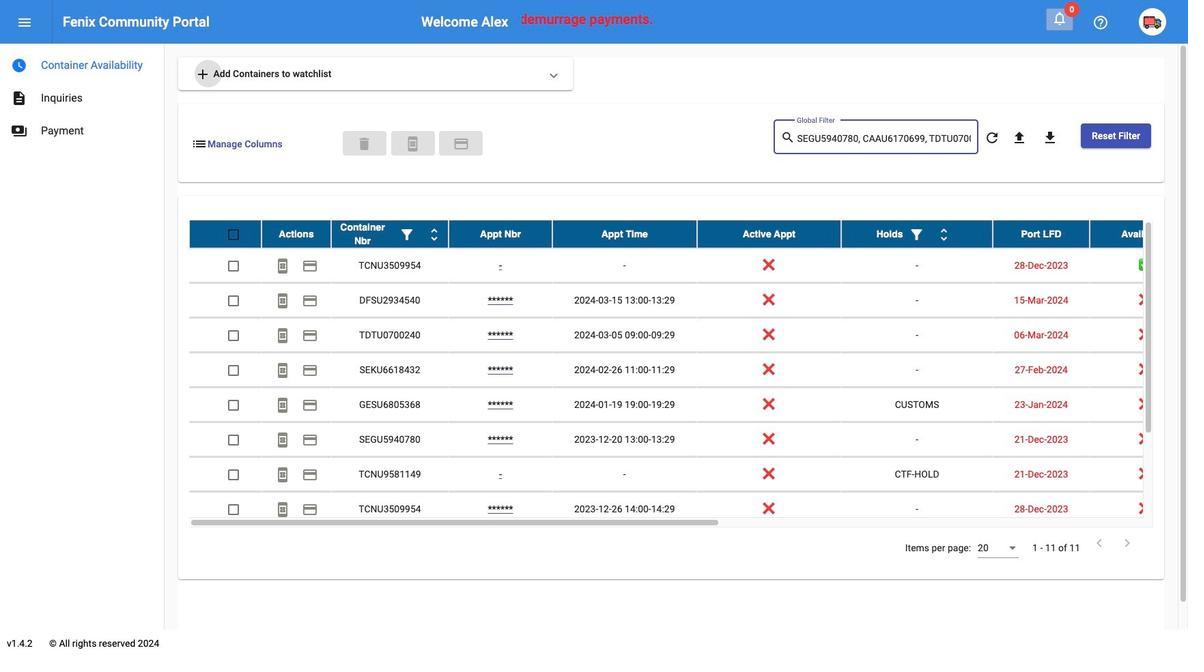 Task type: describe. For each thing, give the bounding box(es) containing it.
4 row from the top
[[189, 318, 1189, 353]]

4 column header from the left
[[553, 221, 697, 248]]

8 row from the top
[[189, 458, 1189, 493]]

1 row from the top
[[189, 221, 1189, 249]]

delete image
[[356, 136, 373, 152]]

9 row from the top
[[189, 493, 1189, 527]]

7 row from the top
[[189, 423, 1189, 458]]

3 column header from the left
[[449, 221, 553, 248]]

3 row from the top
[[189, 284, 1189, 318]]

7 column header from the left
[[993, 221, 1090, 248]]

5 column header from the left
[[697, 221, 842, 248]]

2 column header from the left
[[331, 221, 449, 248]]

6 column header from the left
[[842, 221, 993, 248]]



Task type: vqa. For each thing, say whether or not it's contained in the screenshot.
cell
no



Task type: locate. For each thing, give the bounding box(es) containing it.
1 column header from the left
[[262, 221, 331, 248]]

2 row from the top
[[189, 249, 1189, 284]]

navigation
[[0, 44, 164, 148]]

column header
[[262, 221, 331, 248], [331, 221, 449, 248], [449, 221, 553, 248], [553, 221, 697, 248], [697, 221, 842, 248], [842, 221, 993, 248], [993, 221, 1090, 248], [1090, 221, 1189, 248]]

Global Watchlist Filter field
[[798, 134, 972, 145]]

5 row from the top
[[189, 353, 1189, 388]]

grid
[[189, 221, 1189, 528]]

no color image
[[1052, 10, 1068, 27], [195, 66, 211, 83], [1012, 130, 1028, 146], [1042, 130, 1059, 146], [405, 136, 421, 152], [453, 136, 470, 152], [399, 227, 415, 243], [426, 227, 443, 243], [909, 227, 925, 243], [302, 258, 318, 275], [302, 293, 318, 310], [302, 328, 318, 345], [275, 398, 291, 414], [302, 433, 318, 449], [275, 468, 291, 484], [302, 468, 318, 484], [302, 502, 318, 519], [1092, 536, 1108, 552]]

row
[[189, 221, 1189, 249], [189, 249, 1189, 284], [189, 284, 1189, 318], [189, 318, 1189, 353], [189, 353, 1189, 388], [189, 388, 1189, 423], [189, 423, 1189, 458], [189, 458, 1189, 493], [189, 493, 1189, 527]]

6 row from the top
[[189, 388, 1189, 423]]

no color image
[[16, 15, 33, 31], [1093, 15, 1109, 31], [11, 57, 27, 74], [11, 90, 27, 107], [11, 123, 27, 139], [781, 129, 798, 146], [984, 130, 1001, 146], [191, 136, 208, 152], [936, 227, 953, 243], [275, 258, 291, 275], [275, 293, 291, 310], [275, 328, 291, 345], [275, 363, 291, 379], [302, 363, 318, 379], [302, 398, 318, 414], [275, 433, 291, 449], [275, 502, 291, 519], [1120, 536, 1136, 552]]

8 column header from the left
[[1090, 221, 1189, 248]]



